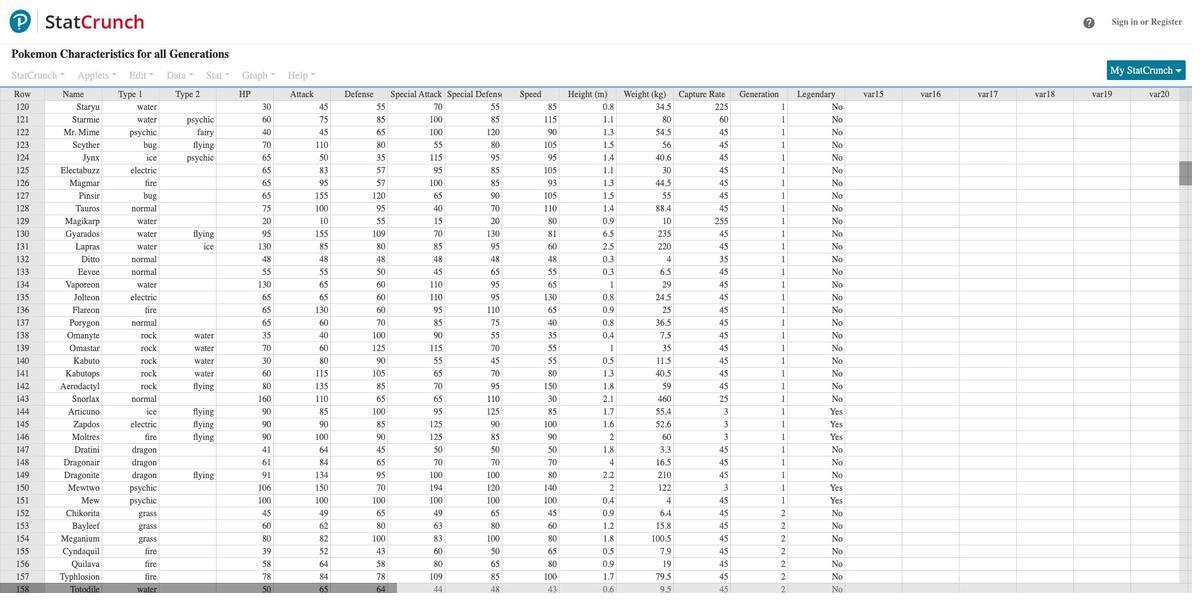 Task type: vqa. For each thing, say whether or not it's contained in the screenshot.
1st the No from the bottom of the MY STATCRUNCH ▾ main content
yes



Task type: describe. For each thing, give the bounding box(es) containing it.
flying for bug
[[193, 140, 214, 151]]

1 for zapdos
[[781, 419, 786, 430]]

2 78 from the left
[[377, 572, 386, 582]]

no for 10
[[832, 216, 843, 227]]

bug for pinsir
[[144, 191, 157, 201]]

dragon for dratini
[[132, 445, 157, 455]]

36.5
[[656, 318, 671, 328]]

1.7 for 79.5
[[603, 572, 614, 582]]

45 for 40.5
[[720, 368, 729, 379]]

normal for eevee
[[132, 267, 157, 278]]

194
[[429, 483, 443, 494]]

0 horizontal spatial 109
[[372, 229, 386, 239]]

flying for electric
[[193, 419, 214, 430]]

84 for 78
[[319, 572, 328, 582]]

136
[[16, 305, 29, 316]]

1 for electabuzz
[[781, 165, 786, 176]]

kabutops
[[66, 368, 100, 379]]

dratini
[[75, 445, 100, 455]]

0 vertical spatial 135
[[16, 292, 29, 303]]

no for 40.5
[[832, 368, 843, 379]]

0 horizontal spatial 122
[[16, 127, 29, 138]]

(m)
[[595, 89, 607, 100]]

aerodactyl
[[60, 381, 100, 392]]

1 for dragonite
[[781, 470, 786, 481]]

snorlax
[[72, 394, 100, 405]]

var19
[[1092, 89, 1112, 100]]

flying for ice
[[193, 407, 214, 417]]

psychic down fairy
[[187, 152, 214, 163]]

5 48 from the left
[[491, 254, 500, 265]]

45 for 79.5
[[720, 572, 729, 582]]

jynx
[[83, 152, 100, 163]]

no for 24.5
[[832, 292, 843, 303]]

45 for 15.8
[[720, 521, 729, 532]]

ditto
[[81, 254, 100, 265]]

1 horizontal spatial 134
[[315, 470, 328, 481]]

0.9 for 19
[[603, 559, 614, 570]]

4 for 0.4
[[667, 495, 671, 506]]

no for 40.6
[[832, 152, 843, 163]]

electabuzz
[[61, 165, 100, 176]]

82
[[319, 534, 328, 544]]

24.5
[[656, 292, 671, 303]]

210
[[658, 470, 671, 481]]

rock for aerodactyl
[[141, 381, 157, 392]]

151
[[16, 495, 29, 506]]

155 for 65
[[315, 191, 328, 201]]

1 for jynx
[[781, 152, 786, 163]]

no for 36.5
[[832, 318, 843, 328]]

1 78 from the left
[[262, 572, 271, 582]]

yes for 60
[[830, 432, 843, 443]]

45 for 29
[[720, 279, 729, 290]]

no for 55
[[832, 191, 843, 201]]

no for 100.5
[[832, 534, 843, 544]]

45 for 210
[[720, 470, 729, 481]]

1.5 for 55
[[603, 191, 614, 201]]

no for 7.5
[[832, 330, 843, 341]]

moltres
[[72, 432, 100, 443]]

0 vertical spatial 25
[[662, 305, 671, 316]]

2.5
[[603, 241, 614, 252]]

45 for 220
[[720, 241, 729, 252]]

0 vertical spatial 134
[[16, 279, 29, 290]]

generation
[[740, 89, 779, 100]]

1 attack from the left
[[290, 89, 314, 100]]

2 10 from the left
[[662, 216, 671, 227]]

54.5
[[656, 127, 671, 138]]

1.1 for 115
[[603, 114, 614, 125]]

1 for starmie
[[781, 114, 786, 125]]

56
[[662, 140, 671, 151]]

2 48 from the left
[[319, 254, 328, 265]]

6 48 from the left
[[548, 254, 557, 265]]

1 vertical spatial 4
[[610, 457, 614, 468]]

no for 3.3
[[832, 445, 843, 455]]

1 for moltres
[[781, 432, 786, 443]]

1.2
[[603, 521, 614, 532]]

152
[[16, 508, 29, 519]]

59
[[662, 381, 671, 392]]

1 48 from the left
[[262, 254, 271, 265]]

0.3 for 48
[[603, 254, 614, 265]]

vaporeon
[[66, 279, 100, 290]]

1 for omastar
[[781, 343, 786, 354]]

quilava
[[72, 559, 100, 570]]

64 for 41
[[319, 445, 328, 455]]

weight (kg)
[[624, 89, 666, 100]]

138
[[16, 330, 29, 341]]

no for 460
[[832, 394, 843, 405]]

no for 235
[[832, 229, 843, 239]]

34.5
[[656, 102, 671, 112]]

mr. mime
[[64, 127, 100, 138]]

106
[[258, 483, 271, 494]]

zapdos
[[74, 419, 100, 430]]

mewtwo
[[68, 483, 100, 494]]

79.5
[[656, 572, 671, 582]]

sign in or register link
[[1112, 0, 1183, 44]]

3 for 122
[[724, 483, 729, 494]]

1 horizontal spatial 25
[[720, 394, 729, 405]]

1 horizontal spatial 109
[[429, 572, 443, 582]]

no for 30
[[832, 165, 843, 176]]

7.9
[[660, 546, 671, 557]]

omanyte
[[67, 330, 100, 341]]

statcrunch top level menu menu bar
[[0, 60, 1192, 85]]

psychic for 106
[[130, 483, 157, 494]]

articuno
[[68, 407, 100, 417]]

1 for porygon
[[781, 318, 786, 328]]

1 58 from the left
[[262, 559, 271, 570]]

2 horizontal spatial 150
[[544, 381, 557, 392]]

45 for 16.5
[[720, 457, 729, 468]]

146
[[16, 432, 29, 443]]

tauros
[[76, 203, 100, 214]]

1 for gyarados
[[781, 229, 786, 239]]

flying for dragon
[[193, 470, 214, 481]]

fairy
[[197, 127, 214, 138]]

type for type 1
[[118, 89, 136, 100]]

105 for 90
[[544, 191, 557, 201]]

kabuto
[[74, 356, 100, 366]]

1.1 for 105
[[603, 165, 614, 176]]

1 for ditto
[[781, 254, 786, 265]]

133
[[16, 267, 29, 278]]

rock for kabutops
[[141, 368, 157, 379]]

45 for 4
[[720, 495, 729, 506]]

45 for 88.4
[[720, 203, 729, 214]]

no for 34.5
[[832, 102, 843, 112]]

52
[[319, 546, 328, 557]]

1 for mr. mime
[[781, 127, 786, 138]]

mime
[[78, 127, 100, 138]]

2 49 from the left
[[434, 508, 443, 519]]

omastar
[[70, 343, 100, 354]]

1 horizontal spatial 83
[[434, 534, 443, 544]]

0 vertical spatial 140
[[16, 356, 29, 366]]

1 for flareon
[[781, 305, 786, 316]]

93
[[548, 178, 557, 189]]

1 horizontal spatial 150
[[315, 483, 328, 494]]

156
[[16, 559, 29, 570]]

124
[[16, 152, 29, 163]]

my statcrunch ▾
[[1111, 65, 1182, 76]]

fire for moltres
[[145, 432, 157, 443]]

43
[[377, 546, 386, 557]]

63
[[434, 521, 443, 532]]

speed
[[520, 89, 542, 100]]

45 for 19
[[720, 559, 729, 570]]

weight
[[624, 89, 649, 100]]

3.3
[[660, 445, 671, 455]]

electric for electabuzz
[[131, 165, 157, 176]]

my
[[1111, 65, 1125, 76]]

1 vertical spatial 122
[[658, 483, 671, 494]]

yes for 55.4
[[830, 407, 843, 417]]

0 horizontal spatial 75
[[262, 203, 271, 214]]

no for 16.5
[[832, 457, 843, 468]]

fire for flareon
[[145, 305, 157, 316]]

legendary
[[797, 89, 835, 100]]

1 10 from the left
[[319, 216, 328, 227]]

jolteon
[[74, 292, 100, 303]]

154
[[16, 534, 29, 544]]

var20
[[1149, 89, 1170, 100]]

gyarados
[[66, 229, 100, 239]]

160
[[258, 394, 271, 405]]

41
[[262, 445, 271, 455]]

mew
[[81, 495, 100, 506]]

1 for aerodactyl
[[781, 381, 786, 392]]

no for 35
[[832, 343, 843, 354]]

235
[[658, 229, 671, 239]]

menu bar inside statcrunch top level menu menu bar
[[0, 64, 381, 85]]

fire for typhlosion
[[145, 572, 157, 582]]

149
[[16, 470, 29, 481]]

var16
[[921, 89, 941, 100]]

127
[[16, 191, 29, 201]]

1 for mew
[[781, 495, 786, 506]]

144
[[16, 407, 29, 417]]

Data set title: click to edit text field
[[11, 45, 311, 62]]

cyndaquil
[[63, 546, 100, 557]]

220
[[658, 241, 671, 252]]

yes for 52.6
[[830, 419, 843, 430]]

2 for 6.4
[[781, 508, 786, 519]]

type 1
[[118, 89, 143, 100]]

44.5
[[656, 178, 671, 189]]

460
[[658, 394, 671, 405]]

225
[[715, 102, 729, 112]]

lapras
[[76, 241, 100, 252]]

6.4
[[660, 508, 671, 519]]

11.5
[[656, 356, 671, 366]]

sign
[[1112, 16, 1129, 27]]

1.4 for 40.6
[[603, 152, 614, 163]]

1.3 for 40.5
[[603, 368, 614, 379]]



Task type: locate. For each thing, give the bounding box(es) containing it.
13 no from the top
[[832, 254, 843, 265]]

1 0.8 from the top
[[603, 102, 614, 112]]

magikarp
[[65, 216, 100, 227]]

2 84 from the top
[[319, 572, 328, 582]]

0 vertical spatial 84
[[319, 457, 328, 468]]

134
[[16, 279, 29, 290], [315, 470, 328, 481]]

1 0.3 from the top
[[603, 254, 614, 265]]

1 vertical spatial 84
[[319, 572, 328, 582]]

1 electric from the top
[[131, 165, 157, 176]]

78 down 43 on the bottom of page
[[377, 572, 386, 582]]

45 for 36.5
[[720, 318, 729, 328]]

135
[[16, 292, 29, 303], [315, 381, 328, 392]]

121
[[16, 114, 29, 125]]

65
[[377, 127, 386, 138], [262, 152, 271, 163], [262, 165, 271, 176], [262, 178, 271, 189], [262, 191, 271, 201], [434, 191, 443, 201], [491, 267, 500, 278], [319, 279, 328, 290], [548, 279, 557, 290], [262, 292, 271, 303], [319, 292, 328, 303], [262, 305, 271, 316], [548, 305, 557, 316], [262, 318, 271, 328], [434, 368, 443, 379], [377, 394, 386, 405], [434, 394, 443, 405], [377, 457, 386, 468], [377, 508, 386, 519], [491, 508, 500, 519], [548, 546, 557, 557], [491, 559, 500, 570]]

4 no from the top
[[832, 140, 843, 151]]

4 yes from the top
[[830, 483, 843, 494]]

4 up '2.2' at the right bottom of page
[[610, 457, 614, 468]]

4 up 6.4
[[667, 495, 671, 506]]

120
[[16, 102, 29, 112], [487, 127, 500, 138], [372, 191, 386, 201], [487, 483, 500, 494]]

1 horizontal spatial type
[[176, 89, 193, 100]]

16.5
[[656, 457, 671, 468]]

1 horizontal spatial defense
[[476, 89, 505, 100]]

2 bug from the top
[[144, 191, 157, 201]]

2 64 from the top
[[319, 559, 328, 570]]

10 no from the top
[[832, 216, 843, 227]]

84
[[319, 457, 328, 468], [319, 572, 328, 582]]

143
[[16, 394, 29, 405]]

2 for 19
[[781, 559, 786, 570]]

4 normal from the top
[[132, 318, 157, 328]]

1 grass from the top
[[139, 508, 157, 519]]

0 vertical spatial dragon
[[132, 445, 157, 455]]

5 normal from the top
[[132, 394, 157, 405]]

6.5 up 29
[[660, 267, 671, 278]]

1 no from the top
[[832, 102, 843, 112]]

flying for fire
[[193, 432, 214, 443]]

134 up 62
[[315, 470, 328, 481]]

22 no from the top
[[832, 368, 843, 379]]

64 down 52
[[319, 559, 328, 570]]

2 dragon from the top
[[132, 457, 157, 468]]

2 for 7.9
[[781, 546, 786, 557]]

1.6
[[603, 419, 614, 430]]

45 for 54.5
[[720, 127, 729, 138]]

5 flying from the top
[[193, 419, 214, 430]]

52.6
[[656, 419, 671, 430]]

1.8 down 1.2
[[603, 534, 614, 544]]

1.8 up 2.1 at bottom right
[[603, 381, 614, 392]]

1.5
[[603, 140, 614, 151], [603, 191, 614, 201]]

bug for scyther
[[144, 140, 157, 151]]

2 1.3 from the top
[[603, 178, 614, 189]]

my statcrunch ▾ button
[[1107, 60, 1186, 80]]

fire for cyndaquil
[[145, 546, 157, 557]]

no for 80
[[832, 114, 843, 125]]

70
[[434, 102, 443, 112], [262, 140, 271, 151], [491, 203, 500, 214], [434, 229, 443, 239], [377, 318, 386, 328], [262, 343, 271, 354], [491, 343, 500, 354], [491, 368, 500, 379], [434, 381, 443, 392], [434, 457, 443, 468], [491, 457, 500, 468], [548, 457, 557, 468], [377, 483, 386, 494]]

1 for articuno
[[781, 407, 786, 417]]

35
[[377, 152, 386, 163], [720, 254, 729, 265], [262, 330, 271, 341], [548, 330, 557, 341], [662, 343, 671, 354]]

0.4
[[603, 330, 614, 341], [603, 495, 614, 506]]

1 horizontal spatial 122
[[658, 483, 671, 494]]

0 vertical spatial 0.4
[[603, 330, 614, 341]]

1.5 down (m)
[[603, 140, 614, 151]]

grass for chikorita
[[139, 508, 157, 519]]

pinsir
[[79, 191, 100, 201]]

1 for dratini
[[781, 445, 786, 455]]

3 1.8 from the top
[[603, 534, 614, 544]]

0 horizontal spatial type
[[118, 89, 136, 100]]

my statcrunch ▾ main content
[[0, 44, 1192, 593]]

49 up 62
[[319, 508, 328, 519]]

normal for porygon
[[132, 318, 157, 328]]

3 for 60
[[724, 432, 729, 443]]

48
[[262, 254, 271, 265], [319, 254, 328, 265], [377, 254, 386, 265], [434, 254, 443, 265], [491, 254, 500, 265], [548, 254, 557, 265]]

18 no from the top
[[832, 318, 843, 328]]

hp
[[239, 89, 251, 100]]

psychic right the "mew"
[[130, 495, 157, 506]]

fire for quilava
[[145, 559, 157, 570]]

0 vertical spatial electric
[[131, 165, 157, 176]]

1 for tauros
[[781, 203, 786, 214]]

porygon
[[70, 318, 100, 328]]

1 horizontal spatial 6.5
[[660, 267, 671, 278]]

6 flying from the top
[[193, 432, 214, 443]]

2.1
[[603, 394, 614, 405]]

1 vertical spatial 1.8
[[603, 445, 614, 455]]

capture
[[679, 89, 707, 100]]

3 no from the top
[[832, 127, 843, 138]]

0 vertical spatial 122
[[16, 127, 29, 138]]

0.5 up 2.1 at bottom right
[[603, 356, 614, 366]]

1 flying from the top
[[193, 140, 214, 151]]

0.4 for 35
[[603, 330, 614, 341]]

2 0.4 from the top
[[603, 495, 614, 506]]

1 horizontal spatial 135
[[315, 381, 328, 392]]

1 for pinsir
[[781, 191, 786, 201]]

1 for staryu
[[781, 102, 786, 112]]

4 3 from the top
[[724, 483, 729, 494]]

grass
[[139, 508, 157, 519], [139, 521, 157, 532], [139, 534, 157, 544]]

40.5
[[656, 368, 671, 379]]

3 for 52.6
[[724, 419, 729, 430]]

21 no from the top
[[832, 356, 843, 366]]

1 vertical spatial 75
[[262, 203, 271, 214]]

3 fire from the top
[[145, 432, 157, 443]]

0 horizontal spatial 78
[[262, 572, 271, 582]]

45 for 59
[[720, 381, 729, 392]]

134 down 133
[[16, 279, 29, 290]]

122 down 210
[[658, 483, 671, 494]]

3 flying from the top
[[193, 381, 214, 392]]

1.3 down (m)
[[603, 127, 614, 138]]

dragon right dratini
[[132, 445, 157, 455]]

0 horizontal spatial 10
[[319, 216, 328, 227]]

4 rock from the top
[[141, 368, 157, 379]]

staryu
[[76, 102, 100, 112]]

4 down 220
[[667, 254, 671, 265]]

148
[[16, 457, 29, 468]]

1 for jolteon
[[781, 292, 786, 303]]

3 dragon from the top
[[132, 470, 157, 481]]

3 48 from the left
[[377, 254, 386, 265]]

1 for omanyte
[[781, 330, 786, 341]]

109
[[372, 229, 386, 239], [429, 572, 443, 582]]

31 no from the top
[[832, 546, 843, 557]]

2 vertical spatial 1.8
[[603, 534, 614, 544]]

2 1.7 from the top
[[603, 572, 614, 582]]

26 no from the top
[[832, 457, 843, 468]]

0 vertical spatial 75
[[319, 114, 328, 125]]

2 grass from the top
[[139, 521, 157, 532]]

no for 6.4
[[832, 508, 843, 519]]

84 down 52
[[319, 572, 328, 582]]

2
[[195, 89, 200, 100], [610, 432, 614, 443], [610, 483, 614, 494], [781, 508, 786, 519], [781, 521, 786, 532], [781, 534, 786, 544], [781, 546, 786, 557], [781, 559, 786, 570], [781, 572, 786, 582]]

1 vertical spatial 25
[[720, 394, 729, 405]]

1.7 down 2.1 at bottom right
[[603, 407, 614, 417]]

dragon for dragonite
[[132, 470, 157, 481]]

1 1.8 from the top
[[603, 381, 614, 392]]

1 vertical spatial bug
[[144, 191, 157, 201]]

(kg)
[[651, 89, 666, 100]]

1 vertical spatial 64
[[319, 559, 328, 570]]

sign in or register
[[1112, 16, 1183, 27]]

0 vertical spatial 0.5
[[603, 356, 614, 366]]

1 vertical spatial 6.5
[[660, 267, 671, 278]]

1 49 from the left
[[319, 508, 328, 519]]

chikorita
[[66, 508, 100, 519]]

45 for 40.6
[[720, 152, 729, 163]]

1 vertical spatial 1.7
[[603, 572, 614, 582]]

water
[[137, 102, 157, 112], [137, 114, 157, 125], [137, 216, 157, 227], [137, 229, 157, 239], [137, 241, 157, 252], [137, 279, 157, 290], [194, 330, 214, 341], [194, 343, 214, 354], [194, 356, 214, 366], [194, 368, 214, 379]]

no for 210
[[832, 470, 843, 481]]

150
[[544, 381, 557, 392], [16, 483, 29, 494], [315, 483, 328, 494]]

no for 59
[[832, 381, 843, 392]]

0.5 down 1.2
[[603, 546, 614, 557]]

140
[[16, 356, 29, 366], [544, 483, 557, 494]]

0 vertical spatial 57
[[377, 165, 386, 176]]

29 no from the top
[[832, 521, 843, 532]]

1 vertical spatial 57
[[377, 178, 386, 189]]

1 special from the left
[[391, 89, 417, 100]]

1 for kabuto
[[781, 356, 786, 366]]

0.3
[[603, 254, 614, 265], [603, 267, 614, 278]]

1 horizontal spatial 10
[[662, 216, 671, 227]]

1.5 up the 2.5
[[603, 191, 614, 201]]

0 horizontal spatial 20
[[262, 216, 271, 227]]

23 no from the top
[[832, 381, 843, 392]]

menu bar
[[0, 64, 381, 85]]

2 0.5 from the top
[[603, 546, 614, 557]]

5 yes from the top
[[830, 495, 843, 506]]

ice for flying
[[147, 407, 157, 417]]

normal right tauros
[[132, 203, 157, 214]]

1 fire from the top
[[145, 178, 157, 189]]

scyther
[[73, 140, 100, 151]]

normal right ditto at the left top
[[132, 254, 157, 265]]

1 horizontal spatial 58
[[377, 559, 386, 570]]

24 no from the top
[[832, 394, 843, 405]]

no for 79.5
[[832, 572, 843, 582]]

0 vertical spatial grass
[[139, 508, 157, 519]]

yes for 4
[[830, 495, 843, 506]]

2 no from the top
[[832, 114, 843, 125]]

2 20 from the left
[[491, 216, 500, 227]]

rate
[[709, 89, 725, 100]]

defense
[[345, 89, 374, 100], [476, 89, 505, 100]]

1 3 from the top
[[724, 407, 729, 417]]

dragon right "dragonair"
[[132, 457, 157, 468]]

1.3 up 2.1 at bottom right
[[603, 368, 614, 379]]

0.8 down the 2.5
[[603, 292, 614, 303]]

0.8 down (m)
[[603, 102, 614, 112]]

psychic down type 1
[[130, 127, 157, 138]]

1 for mewtwo
[[781, 483, 786, 494]]

45 for 30
[[720, 165, 729, 176]]

9 no from the top
[[832, 203, 843, 214]]

0.4 left 7.5
[[603, 330, 614, 341]]

2.2
[[603, 470, 614, 481]]

no for 25
[[832, 305, 843, 316]]

2 vertical spatial dragon
[[132, 470, 157, 481]]

2 vertical spatial 75
[[491, 318, 500, 328]]

2 yes from the top
[[830, 419, 843, 430]]

1 for vaporeon
[[781, 279, 786, 290]]

0 horizontal spatial 134
[[16, 279, 29, 290]]

45 for 100.5
[[720, 534, 729, 544]]

sign in or register banner
[[0, 0, 1192, 45]]

0 vertical spatial 1.8
[[603, 381, 614, 392]]

5 rock from the top
[[141, 381, 157, 392]]

2 0.3 from the top
[[603, 267, 614, 278]]

2 vertical spatial electric
[[131, 419, 157, 430]]

0 horizontal spatial 6.5
[[603, 229, 614, 239]]

25 no from the top
[[832, 445, 843, 455]]

1 horizontal spatial 78
[[377, 572, 386, 582]]

1.3 left 44.5
[[603, 178, 614, 189]]

1 vertical spatial 140
[[544, 483, 557, 494]]

2 for 100.5
[[781, 534, 786, 544]]

1 for magikarp
[[781, 216, 786, 227]]

2 0.8 from the top
[[603, 292, 614, 303]]

1 84 from the top
[[319, 457, 328, 468]]

1 for lapras
[[781, 241, 786, 252]]

1 0.4 from the top
[[603, 330, 614, 341]]

fire for magmar
[[145, 178, 157, 189]]

1 1.7 from the top
[[603, 407, 614, 417]]

27 no from the top
[[832, 470, 843, 481]]

17 no from the top
[[832, 305, 843, 316]]

255
[[715, 216, 729, 227]]

2 1.5 from the top
[[603, 191, 614, 201]]

0 vertical spatial 1.7
[[603, 407, 614, 417]]

45 for 55
[[720, 191, 729, 201]]

3 rock from the top
[[141, 356, 157, 366]]

0 horizontal spatial 25
[[662, 305, 671, 316]]

rock for kabuto
[[141, 356, 157, 366]]

1 20 from the left
[[262, 216, 271, 227]]

1 vertical spatial dragon
[[132, 457, 157, 468]]

no for 6.5
[[832, 267, 843, 278]]

2 attack from the left
[[419, 89, 442, 100]]

1.8 for 100.5
[[603, 534, 614, 544]]

flying for rock
[[193, 381, 214, 392]]

0 vertical spatial 1.3
[[603, 127, 614, 138]]

1 horizontal spatial 140
[[544, 483, 557, 494]]

0 vertical spatial 6.5
[[603, 229, 614, 239]]

0.4 for 100
[[603, 495, 614, 506]]

2 58 from the left
[[377, 559, 386, 570]]

1 dragon from the top
[[132, 445, 157, 455]]

normal right porygon
[[132, 318, 157, 328]]

1 vertical spatial electric
[[131, 292, 157, 303]]

1 1.3 from the top
[[603, 127, 614, 138]]

3 grass from the top
[[139, 534, 157, 544]]

statcrunch
[[1127, 65, 1173, 76]]

2 rock from the top
[[141, 343, 157, 354]]

0.8 for 24.5
[[603, 292, 614, 303]]

0 horizontal spatial 49
[[319, 508, 328, 519]]

height (m)
[[568, 89, 607, 100]]

2 fire from the top
[[145, 305, 157, 316]]

129
[[16, 216, 29, 227]]

78
[[262, 572, 271, 582], [377, 572, 386, 582]]

0.8 left 36.5
[[603, 318, 614, 328]]

1.7 down 1.2
[[603, 572, 614, 582]]

2 special from the left
[[447, 89, 473, 100]]

4 48 from the left
[[434, 254, 443, 265]]

0 vertical spatial bug
[[144, 140, 157, 151]]

45 for 6.4
[[720, 508, 729, 519]]

4 fire from the top
[[145, 546, 157, 557]]

1.4 left 40.6 in the top of the page
[[603, 152, 614, 163]]

132
[[16, 254, 29, 265]]

1 vertical spatial grass
[[139, 521, 157, 532]]

typhlosion
[[60, 572, 100, 582]]

30
[[262, 102, 271, 112], [662, 165, 671, 176], [262, 356, 271, 366], [548, 394, 557, 405]]

40
[[262, 127, 271, 138], [434, 203, 443, 214], [548, 318, 557, 328], [319, 330, 328, 341]]

electric for jolteon
[[131, 292, 157, 303]]

2 defense from the left
[[476, 89, 505, 100]]

0 vertical spatial 1.5
[[603, 140, 614, 151]]

2 vertical spatial ice
[[147, 407, 157, 417]]

or
[[1141, 16, 1149, 27]]

2 1.1 from the top
[[603, 165, 614, 176]]

normal for ditto
[[132, 254, 157, 265]]

1 horizontal spatial 20
[[491, 216, 500, 227]]

1.8 for 3.3
[[603, 445, 614, 455]]

no for 44.5
[[832, 178, 843, 189]]

0 vertical spatial 1.4
[[603, 152, 614, 163]]

45 for 7.5
[[720, 330, 729, 341]]

1 1.4 from the top
[[603, 152, 614, 163]]

7 no from the top
[[832, 178, 843, 189]]

25 right 460
[[720, 394, 729, 405]]

1 vertical spatial 155
[[315, 229, 328, 239]]

45
[[319, 102, 328, 112], [319, 127, 328, 138], [720, 127, 729, 138], [720, 140, 729, 151], [720, 152, 729, 163], [720, 165, 729, 176], [720, 178, 729, 189], [720, 191, 729, 201], [720, 203, 729, 214], [720, 229, 729, 239], [720, 241, 729, 252], [434, 267, 443, 278], [720, 267, 729, 278], [720, 279, 729, 290], [720, 292, 729, 303], [720, 305, 729, 316], [720, 318, 729, 328], [720, 330, 729, 341], [720, 343, 729, 354], [491, 356, 500, 366], [720, 356, 729, 366], [720, 368, 729, 379], [720, 381, 729, 392], [377, 445, 386, 455], [720, 445, 729, 455], [720, 457, 729, 468], [720, 470, 729, 481], [720, 495, 729, 506], [262, 508, 271, 519], [548, 508, 557, 519], [720, 508, 729, 519], [720, 521, 729, 532], [720, 534, 729, 544], [720, 546, 729, 557], [720, 559, 729, 570], [720, 572, 729, 582]]

1 for magmar
[[781, 178, 786, 189]]

2 vertical spatial 0.8
[[603, 318, 614, 328]]

0 vertical spatial 155
[[315, 191, 328, 201]]

6 no from the top
[[832, 165, 843, 176]]

0 horizontal spatial defense
[[345, 89, 374, 100]]

1 vertical spatial 1.1
[[603, 165, 614, 176]]

45 for 7.9
[[720, 546, 729, 557]]

16 no from the top
[[832, 292, 843, 303]]

1.8 up '2.2' at the right bottom of page
[[603, 445, 614, 455]]

capture rate
[[679, 89, 725, 100]]

25 down 24.5
[[662, 305, 671, 316]]

normal right snorlax
[[132, 394, 157, 405]]

3 for 55.4
[[724, 407, 729, 417]]

153
[[16, 521, 29, 532]]

3 yes from the top
[[830, 432, 843, 443]]

12 no from the top
[[832, 241, 843, 252]]

electric
[[131, 165, 157, 176], [131, 292, 157, 303], [131, 419, 157, 430]]

139
[[16, 343, 29, 354]]

psychic for 100
[[130, 495, 157, 506]]

57 for 100
[[377, 178, 386, 189]]

1 defense from the left
[[345, 89, 374, 100]]

0 horizontal spatial 83
[[319, 165, 328, 176]]

1 vertical spatial ice
[[204, 241, 214, 252]]

1 0.5 from the top
[[603, 356, 614, 366]]

no
[[832, 102, 843, 112], [832, 114, 843, 125], [832, 127, 843, 138], [832, 140, 843, 151], [832, 152, 843, 163], [832, 165, 843, 176], [832, 178, 843, 189], [832, 191, 843, 201], [832, 203, 843, 214], [832, 216, 843, 227], [832, 229, 843, 239], [832, 241, 843, 252], [832, 254, 843, 265], [832, 267, 843, 278], [832, 279, 843, 290], [832, 292, 843, 303], [832, 305, 843, 316], [832, 318, 843, 328], [832, 330, 843, 341], [832, 343, 843, 354], [832, 356, 843, 366], [832, 368, 843, 379], [832, 381, 843, 392], [832, 394, 843, 405], [832, 445, 843, 455], [832, 457, 843, 468], [832, 470, 843, 481], [832, 508, 843, 519], [832, 521, 843, 532], [832, 534, 843, 544], [832, 546, 843, 557], [832, 559, 843, 570], [832, 572, 843, 582]]

2 horizontal spatial 75
[[491, 318, 500, 328]]

1 vertical spatial 135
[[315, 381, 328, 392]]

88.4
[[656, 203, 671, 214]]

1 horizontal spatial 75
[[319, 114, 328, 125]]

2 0.9 from the top
[[603, 305, 614, 316]]

15 no from the top
[[832, 279, 843, 290]]

dragon for dragonair
[[132, 457, 157, 468]]

1 for scyther
[[781, 140, 786, 151]]

var17
[[978, 89, 998, 100]]

49 up 63
[[434, 508, 443, 519]]

4 for 0.3
[[667, 254, 671, 265]]

8 no from the top
[[832, 191, 843, 201]]

1 horizontal spatial attack
[[419, 89, 442, 100]]

131
[[16, 241, 29, 252]]

2 3 from the top
[[724, 419, 729, 430]]

1 horizontal spatial special
[[447, 89, 473, 100]]

1 vertical spatial 1.4
[[603, 203, 614, 214]]

0.4 down '2.2' at the right bottom of page
[[603, 495, 614, 506]]

1 vertical spatial 1.3
[[603, 178, 614, 189]]

flareon
[[73, 305, 100, 316]]

45 for 25
[[720, 305, 729, 316]]

1 64 from the top
[[319, 445, 328, 455]]

128
[[16, 203, 29, 214]]

115
[[544, 114, 557, 125], [430, 152, 443, 163], [430, 343, 443, 354], [315, 368, 328, 379]]

29
[[662, 279, 671, 290]]

1 vertical spatial 134
[[315, 470, 328, 481]]

0 vertical spatial 64
[[319, 445, 328, 455]]

1 1.1 from the top
[[603, 114, 614, 125]]

57 for 95
[[377, 165, 386, 176]]

1 vertical spatial 0.4
[[603, 495, 614, 506]]

no for 19
[[832, 559, 843, 570]]

1 for snorlax
[[781, 394, 786, 405]]

1 bug from the top
[[144, 140, 157, 151]]

58 down 43 on the bottom of page
[[377, 559, 386, 570]]

1 vertical spatial 83
[[434, 534, 443, 544]]

45 for 56
[[720, 140, 729, 151]]

49
[[319, 508, 328, 519], [434, 508, 443, 519]]

2 vertical spatial 155
[[16, 546, 29, 557]]

rock for omastar
[[141, 343, 157, 354]]

eevee
[[78, 267, 100, 278]]

1 vertical spatial 0.3
[[603, 267, 614, 278]]

0 horizontal spatial 135
[[16, 292, 29, 303]]

register
[[1151, 16, 1183, 27]]

row
[[14, 89, 31, 100]]

dragon right dragonite
[[132, 470, 157, 481]]

45 for 3.3
[[720, 445, 729, 455]]

6 fire from the top
[[145, 572, 157, 582]]

30 no from the top
[[832, 534, 843, 544]]

0 horizontal spatial 140
[[16, 356, 29, 366]]

2 vertical spatial grass
[[139, 534, 157, 544]]

1.1
[[603, 114, 614, 125], [603, 165, 614, 176]]

1 0.9 from the top
[[603, 216, 614, 227]]

58 down 39
[[262, 559, 271, 570]]

64 right 41
[[319, 445, 328, 455]]

var15
[[864, 89, 884, 100]]

45 for 24.5
[[720, 292, 729, 303]]

81
[[548, 229, 557, 239]]

0 vertical spatial 4
[[667, 254, 671, 265]]

157
[[16, 572, 29, 582]]

bug
[[144, 140, 157, 151], [144, 191, 157, 201]]

dragon
[[132, 445, 157, 455], [132, 457, 157, 468], [132, 470, 157, 481]]

rock for omanyte
[[141, 330, 157, 341]]

attack
[[290, 89, 314, 100], [419, 89, 442, 100]]

84 right 61
[[319, 457, 328, 468]]

62
[[319, 521, 328, 532]]

2 vertical spatial 4
[[667, 495, 671, 506]]

0 horizontal spatial special
[[391, 89, 417, 100]]

no for 88.4
[[832, 203, 843, 214]]

1 1.5 from the top
[[603, 140, 614, 151]]

psychic right mewtwo on the bottom
[[130, 483, 157, 494]]

0 vertical spatial 83
[[319, 165, 328, 176]]

1.4 up the 2.5
[[603, 203, 614, 214]]

61
[[262, 457, 271, 468]]

1.3
[[603, 127, 614, 138], [603, 178, 614, 189], [603, 368, 614, 379]]

0 horizontal spatial 150
[[16, 483, 29, 494]]

33 no from the top
[[832, 572, 843, 582]]

psychic up fairy
[[187, 114, 214, 125]]

122 up 123
[[16, 127, 29, 138]]

flying for water
[[193, 229, 214, 239]]

6.5 up the 2.5
[[603, 229, 614, 239]]

1 for eevee
[[781, 267, 786, 278]]

magmar
[[70, 178, 100, 189]]

39
[[262, 546, 271, 557]]

3 1.3 from the top
[[603, 368, 614, 379]]

0 vertical spatial 109
[[372, 229, 386, 239]]

1 vertical spatial 0.5
[[603, 546, 614, 557]]

0 vertical spatial 0.8
[[603, 102, 614, 112]]

normal right the eevee
[[132, 267, 157, 278]]

155 for 95
[[315, 229, 328, 239]]

0 horizontal spatial 58
[[262, 559, 271, 570]]

125
[[16, 165, 29, 176], [372, 343, 386, 354], [487, 407, 500, 417], [429, 419, 443, 430], [429, 432, 443, 443]]

height
[[568, 89, 592, 100]]

0 vertical spatial ice
[[147, 152, 157, 163]]

78 down 39
[[262, 572, 271, 582]]

84 for 61
[[319, 457, 328, 468]]

45 for 44.5
[[720, 178, 729, 189]]

58
[[262, 559, 271, 570], [377, 559, 386, 570]]



